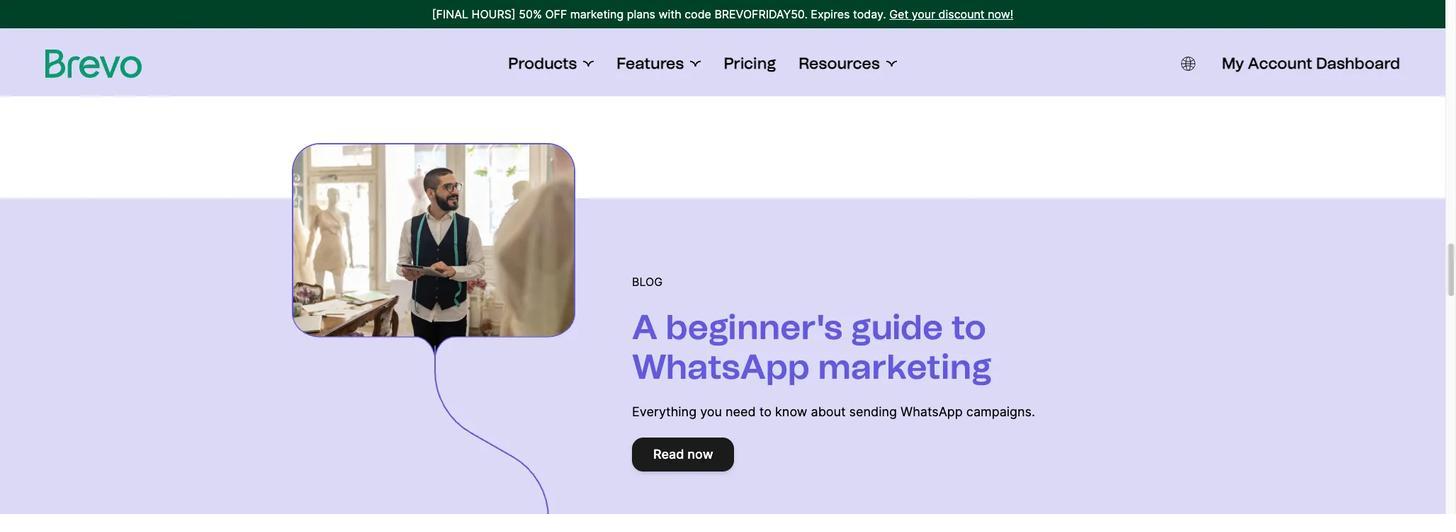 Task type: vqa. For each thing, say whether or not it's contained in the screenshot.
shapes
no



Task type: locate. For each thing, give the bounding box(es) containing it.
products link
[[508, 54, 594, 74]]

about
[[811, 405, 846, 419]]

whatsapp up you
[[632, 346, 810, 388]]

sending
[[849, 405, 897, 419]]

1 vertical spatial marketing
[[818, 346, 992, 388]]

0 vertical spatial to
[[951, 307, 986, 348]]

marketing right off
[[570, 7, 624, 21]]

get your discount now! link
[[889, 6, 1013, 23]]

features
[[617, 54, 684, 73]]

with
[[659, 7, 681, 21]]

everything you need to know about sending whatsapp campaigns.
[[632, 405, 1035, 419]]

brevofriday50.
[[715, 7, 808, 21]]

0 vertical spatial whatsapp
[[632, 346, 810, 388]]

get inside button
[[313, 9, 335, 24]]

1 vertical spatial whatsapp
[[901, 405, 963, 419]]

pricing link
[[724, 54, 776, 74]]

button image
[[1181, 57, 1195, 71]]

a
[[632, 307, 658, 348]]

marketing
[[570, 7, 624, 21], [818, 346, 992, 388]]

products
[[508, 54, 577, 73]]

marketing inside a beginner's guide to whatsapp marketing
[[818, 346, 992, 388]]

get started
[[313, 9, 383, 24]]

hours]
[[472, 7, 516, 21]]

everything
[[632, 405, 697, 419]]

0 horizontal spatial marketing
[[570, 7, 624, 21]]

0 horizontal spatial get
[[313, 9, 335, 24]]

campaigns.
[[966, 405, 1035, 419]]

expires
[[811, 7, 850, 21]]

0 horizontal spatial whatsapp
[[632, 346, 810, 388]]

need
[[726, 405, 756, 419]]

get
[[889, 7, 909, 21], [313, 9, 335, 24]]

now
[[688, 447, 713, 462]]

get left started
[[313, 9, 335, 24]]

plans
[[627, 7, 655, 21]]

account
[[1248, 54, 1313, 73]]

1 horizontal spatial get
[[889, 7, 909, 21]]

0 horizontal spatial to
[[759, 405, 772, 419]]

features link
[[617, 54, 701, 74]]

1 horizontal spatial whatsapp
[[901, 405, 963, 419]]

pricing
[[724, 54, 776, 73]]

my
[[1222, 54, 1244, 73]]

1 vertical spatial to
[[759, 405, 772, 419]]

1 horizontal spatial marketing
[[818, 346, 992, 388]]

resources link
[[799, 54, 897, 74]]

a beginner's guide to whatsapp marketing
[[632, 307, 992, 388]]

off
[[545, 7, 567, 21]]

marketing up sending on the right bottom of the page
[[818, 346, 992, 388]]

1 horizontal spatial to
[[951, 307, 986, 348]]

whatsapp
[[632, 346, 810, 388], [901, 405, 963, 419]]

dashboard
[[1316, 54, 1400, 73]]

brevo image
[[45, 50, 142, 78]]

to inside a beginner's guide to whatsapp marketing
[[951, 307, 986, 348]]

get left the your
[[889, 7, 909, 21]]

guide
[[851, 307, 943, 348]]

whatsapp right sending on the right bottom of the page
[[901, 405, 963, 419]]

to
[[951, 307, 986, 348], [759, 405, 772, 419]]



Task type: describe. For each thing, give the bounding box(es) containing it.
read now
[[653, 447, 713, 462]]

[final hours] 50% off marketing plans with code brevofriday50. expires today. get your discount now!
[[432, 7, 1013, 21]]

now!
[[988, 7, 1013, 21]]

you
[[700, 405, 722, 419]]

blog
[[632, 275, 663, 289]]

0 vertical spatial marketing
[[570, 7, 624, 21]]

read now button
[[632, 438, 734, 472]]

to for guide
[[951, 307, 986, 348]]

my account dashboard link
[[1222, 54, 1400, 74]]

[final
[[432, 7, 468, 21]]

cta image image
[[292, 143, 575, 356]]

code
[[685, 7, 711, 21]]

50%
[[519, 7, 542, 21]]

started
[[338, 9, 383, 24]]

my account dashboard
[[1222, 54, 1400, 73]]

resources
[[799, 54, 880, 73]]

discount
[[939, 7, 985, 21]]

read
[[653, 447, 684, 462]]

beginner's
[[666, 307, 843, 348]]

whatsapp inside a beginner's guide to whatsapp marketing
[[632, 346, 810, 388]]

know
[[775, 405, 807, 419]]

today.
[[853, 7, 886, 21]]

your
[[912, 7, 935, 21]]

get started button
[[292, 0, 404, 34]]

to for need
[[759, 405, 772, 419]]



